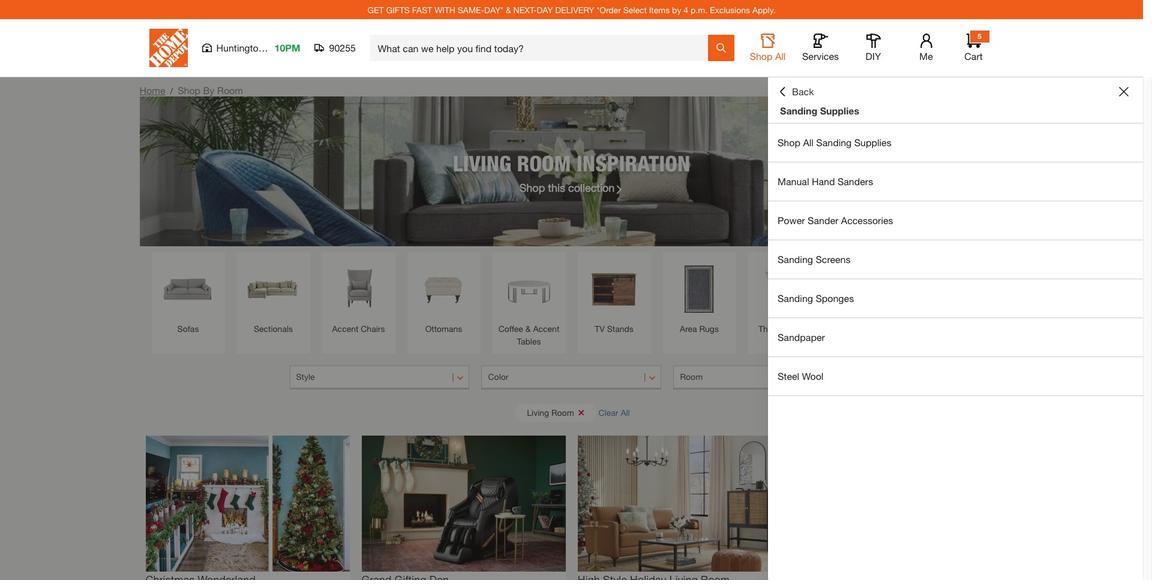 Task type: vqa. For each thing, say whether or not it's contained in the screenshot.
sofas image
yes



Task type: locate. For each thing, give the bounding box(es) containing it.
living
[[453, 150, 511, 176], [527, 408, 549, 418]]

shop for shop all
[[750, 50, 773, 62]]

0 horizontal spatial stretchy image image
[[146, 436, 350, 572]]

sanding screens link
[[768, 241, 1143, 279]]

90255 button
[[315, 42, 356, 54]]

hand
[[812, 176, 835, 187]]

0 horizontal spatial accent
[[332, 324, 359, 334]]

all up back button
[[775, 50, 786, 62]]

pillows
[[784, 324, 811, 334]]

p.m.
[[691, 5, 708, 15]]

screens
[[816, 254, 851, 265]]

supplies
[[820, 105, 860, 116], [854, 137, 892, 148]]

0 vertical spatial all
[[775, 50, 786, 62]]

0 horizontal spatial all
[[621, 408, 630, 418]]

shop left this
[[520, 181, 545, 194]]

0 vertical spatial &
[[506, 5, 511, 15]]

1 vertical spatial &
[[526, 324, 531, 334]]

sanding for sanding supplies
[[780, 105, 818, 116]]

shop this collection
[[520, 181, 615, 194]]

shop all
[[750, 50, 786, 62]]

& inside coffee & accent tables
[[526, 324, 531, 334]]

rugs
[[699, 324, 719, 334]]

supplies up sanders
[[854, 137, 892, 148]]

90255
[[329, 42, 356, 53]]

4
[[684, 5, 688, 15]]

sofas image
[[158, 259, 219, 320]]

sponges
[[816, 293, 854, 304]]

steel wool link
[[768, 358, 1143, 396]]

& up tables
[[526, 324, 531, 334]]

me button
[[907, 34, 946, 62]]

all inside clear all button
[[621, 408, 630, 418]]

0 horizontal spatial &
[[506, 5, 511, 15]]

1 vertical spatial all
[[803, 137, 814, 148]]

all for clear all
[[621, 408, 630, 418]]

color button
[[482, 366, 662, 390]]

2 horizontal spatial all
[[803, 137, 814, 148]]

coffee & accent tables link
[[498, 259, 560, 348]]

sander
[[808, 215, 839, 226]]

sanding sponges
[[778, 293, 854, 304]]

steel wool
[[778, 371, 824, 382]]

curtains & drapes image
[[925, 259, 986, 320]]

sanding for sanding screens
[[778, 254, 813, 265]]

room right the by
[[217, 85, 243, 96]]

0 vertical spatial supplies
[[820, 105, 860, 116]]

2 accent from the left
[[533, 324, 560, 334]]

huntington park
[[216, 42, 286, 53]]

1 horizontal spatial living
[[527, 408, 549, 418]]

accent chairs
[[332, 324, 385, 334]]

1 vertical spatial living
[[527, 408, 549, 418]]

accent left chairs
[[332, 324, 359, 334]]

stretchy image image
[[146, 436, 350, 572], [362, 436, 566, 572], [578, 436, 782, 572]]

shop inside button
[[750, 50, 773, 62]]

accent chairs image
[[328, 259, 389, 320]]

wool
[[802, 371, 824, 382]]

all right clear
[[621, 408, 630, 418]]

room up this
[[517, 150, 571, 176]]

living room
[[527, 408, 574, 418]]

shop up manual
[[778, 137, 801, 148]]

living inside button
[[527, 408, 549, 418]]

2 vertical spatial all
[[621, 408, 630, 418]]

power sander accessories link
[[768, 202, 1143, 240]]

sandpaper link
[[768, 319, 1143, 357]]

ottomans image
[[413, 259, 474, 320]]

sanding
[[780, 105, 818, 116], [816, 137, 852, 148], [778, 254, 813, 265], [778, 293, 813, 304]]

park
[[267, 42, 286, 53]]

all inside shop all sanding supplies link
[[803, 137, 814, 148]]

1 horizontal spatial stretchy image image
[[362, 436, 566, 572]]

back button
[[778, 86, 814, 98]]

10pm
[[275, 42, 300, 53]]

supplies up shop all sanding supplies
[[820, 105, 860, 116]]

room down color 'button'
[[552, 408, 574, 418]]

diy
[[866, 50, 881, 62]]

& right day*
[[506, 5, 511, 15]]

accessories
[[841, 215, 893, 226]]

1 horizontal spatial accent
[[533, 324, 560, 334]]

0 horizontal spatial living
[[453, 150, 511, 176]]

throw pillows image
[[754, 259, 815, 320]]

sofas
[[177, 324, 199, 334]]

menu
[[768, 124, 1143, 397]]

accent inside coffee & accent tables
[[533, 324, 560, 334]]

tv stands image
[[584, 259, 645, 320]]

*order
[[597, 5, 621, 15]]

items
[[649, 5, 670, 15]]

shop this collection link
[[520, 180, 624, 196]]

all inside shop all button
[[775, 50, 786, 62]]

room down area in the bottom right of the page
[[680, 372, 703, 382]]

by
[[672, 5, 681, 15]]

0 vertical spatial living
[[453, 150, 511, 176]]

feedback link image
[[1136, 203, 1152, 268]]

/
[[170, 86, 173, 96]]

2 horizontal spatial stretchy image image
[[578, 436, 782, 572]]

1 stretchy image image from the left
[[146, 436, 350, 572]]

room
[[217, 85, 243, 96], [517, 150, 571, 176], [680, 372, 703, 382], [552, 408, 574, 418]]

menu containing shop all sanding supplies
[[768, 124, 1143, 397]]

all down sanding supplies in the top of the page
[[803, 137, 814, 148]]

all for shop all
[[775, 50, 786, 62]]

cart 5
[[965, 32, 983, 62]]

sanding down back button
[[780, 105, 818, 116]]

1 horizontal spatial &
[[526, 324, 531, 334]]

accent up tables
[[533, 324, 560, 334]]

sanding up pillows at bottom
[[778, 293, 813, 304]]

apply.
[[753, 5, 776, 15]]

home link
[[140, 85, 165, 96]]

collection
[[568, 181, 615, 194]]

5
[[978, 32, 982, 41]]

clear
[[599, 408, 618, 418]]

shop down apply.
[[750, 50, 773, 62]]

room inside living room button
[[552, 408, 574, 418]]

shop for shop this collection
[[520, 181, 545, 194]]

sectionals
[[254, 324, 293, 334]]

the home depot logo image
[[149, 29, 188, 67]]

ottomans link
[[413, 259, 474, 335]]

living for living room
[[527, 408, 549, 418]]

sectionals link
[[243, 259, 304, 335]]

&
[[506, 5, 511, 15], [526, 324, 531, 334]]

steel
[[778, 371, 800, 382]]

1 horizontal spatial all
[[775, 50, 786, 62]]

sanding left the screens
[[778, 254, 813, 265]]

all for shop all sanding supplies
[[803, 137, 814, 148]]

day
[[537, 5, 553, 15]]



Task type: describe. For each thing, give the bounding box(es) containing it.
area
[[680, 324, 697, 334]]

color
[[488, 372, 509, 382]]

sanding for sanding sponges
[[778, 293, 813, 304]]

sectionals image
[[243, 259, 304, 320]]

living for living room inspiration
[[453, 150, 511, 176]]

inspiration
[[577, 150, 690, 176]]

What can we help you find today? search field
[[378, 35, 707, 61]]

coffee
[[499, 324, 523, 334]]

day*
[[484, 5, 504, 15]]

clear all
[[599, 408, 630, 418]]

power sander accessories
[[778, 215, 893, 226]]

with
[[435, 5, 455, 15]]

manual hand sanders link
[[768, 163, 1143, 201]]

throw pillows link
[[754, 259, 815, 335]]

throw
[[759, 324, 782, 334]]

cart
[[965, 50, 983, 62]]

shop all sanding supplies
[[778, 137, 892, 148]]

this
[[548, 181, 565, 194]]

fast
[[412, 5, 432, 15]]

drawer close image
[[1119, 87, 1129, 97]]

stands
[[607, 324, 634, 334]]

next-
[[514, 5, 537, 15]]

2 stretchy image image from the left
[[362, 436, 566, 572]]

select
[[623, 5, 647, 15]]

tv stands link
[[584, 259, 645, 335]]

living room button
[[515, 404, 597, 422]]

services
[[802, 50, 839, 62]]

chairs
[[361, 324, 385, 334]]

sanders
[[838, 176, 873, 187]]

living room inspiration
[[453, 150, 690, 176]]

room inside room button
[[680, 372, 703, 382]]

coffee & accent tables
[[499, 324, 560, 347]]

sofas link
[[158, 259, 219, 335]]

exclusions
[[710, 5, 750, 15]]

1 accent from the left
[[332, 324, 359, 334]]

1 vertical spatial supplies
[[854, 137, 892, 148]]

back
[[792, 86, 814, 97]]

shop all sanding supplies link
[[768, 124, 1143, 162]]

power
[[778, 215, 805, 226]]

area rugs image
[[669, 259, 730, 320]]

style
[[296, 372, 315, 382]]

diy button
[[854, 34, 893, 62]]

style button
[[290, 366, 470, 390]]

sanding down sanding supplies in the top of the page
[[816, 137, 852, 148]]

services button
[[802, 34, 840, 62]]

manual
[[778, 176, 809, 187]]

coffee & accent tables image
[[498, 259, 560, 320]]

shop for shop all sanding supplies
[[778, 137, 801, 148]]

3 stretchy image image from the left
[[578, 436, 782, 572]]

shop right /
[[178, 85, 201, 96]]

tables
[[517, 337, 541, 347]]

throw pillows
[[759, 324, 811, 334]]

room button
[[674, 366, 854, 390]]

throw blankets image
[[839, 259, 901, 320]]

delivery
[[555, 5, 594, 15]]

shop all button
[[749, 34, 787, 62]]

tv stands
[[595, 324, 634, 334]]

me
[[920, 50, 933, 62]]

home / shop by room
[[140, 85, 243, 96]]

ottomans
[[425, 324, 462, 334]]

manual hand sanders
[[778, 176, 873, 187]]

home
[[140, 85, 165, 96]]

gifts
[[386, 5, 410, 15]]

clear all button
[[599, 402, 630, 424]]

sanding supplies
[[780, 105, 860, 116]]

area rugs
[[680, 324, 719, 334]]

get gifts fast with same-day* & next-day delivery *order select items by 4 p.m. exclusions apply.
[[368, 5, 776, 15]]

accent chairs link
[[328, 259, 389, 335]]

sanding screens
[[778, 254, 851, 265]]

tv
[[595, 324, 605, 334]]

by
[[203, 85, 215, 96]]

sanding sponges link
[[768, 280, 1143, 318]]

area rugs link
[[669, 259, 730, 335]]

huntington
[[216, 42, 264, 53]]

same-
[[458, 5, 484, 15]]



